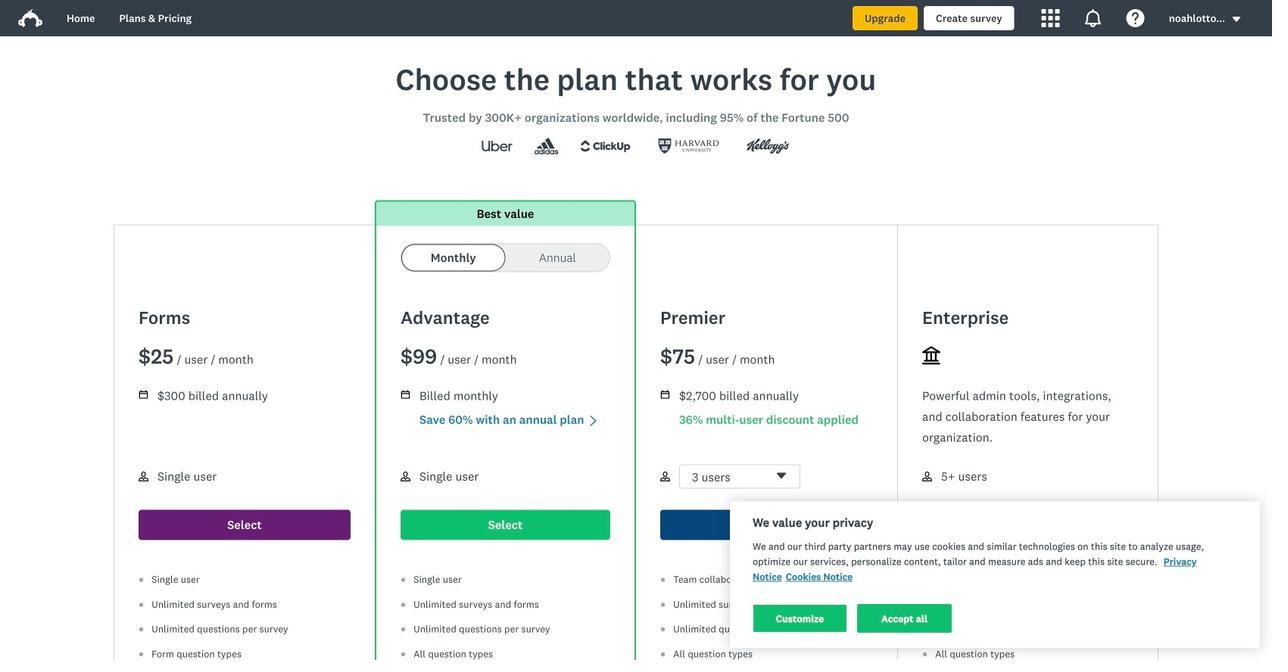 Task type: describe. For each thing, give the bounding box(es) containing it.
1 user image from the left
[[139, 472, 148, 482]]

help icon image
[[1127, 9, 1145, 27]]

notification center icon image
[[1084, 9, 1102, 27]]

1 brand logo image from the top
[[18, 6, 42, 30]]

adidas image
[[526, 138, 566, 154]]

Select Menu field
[[679, 465, 800, 490]]

2 brand logo image from the top
[[18, 9, 42, 27]]

2 user image from the left
[[660, 472, 670, 482]]

building icon image
[[922, 346, 940, 365]]

3 user image from the left
[[922, 472, 932, 482]]



Task type: locate. For each thing, give the bounding box(es) containing it.
user image
[[401, 472, 410, 482]]

1 horizontal spatial user image
[[660, 472, 670, 482]]

0 horizontal spatial user image
[[139, 472, 148, 482]]

calendar icon image
[[139, 390, 148, 399], [401, 390, 410, 399], [660, 390, 670, 399], [139, 390, 148, 399], [401, 390, 410, 399], [661, 390, 670, 399]]

clickup image
[[566, 134, 644, 158]]

products icon image
[[1042, 9, 1060, 27], [1042, 9, 1060, 27]]

uber image
[[468, 134, 526, 158]]

harvard image
[[644, 134, 733, 158]]

2 horizontal spatial user image
[[922, 472, 932, 482]]

dropdown arrow icon image
[[1231, 14, 1242, 25], [1233, 17, 1241, 22]]

kellogg's image
[[733, 134, 804, 158]]

brand logo image
[[18, 6, 42, 30], [18, 9, 42, 27]]

right arrow image
[[587, 415, 599, 427]]

user image
[[139, 472, 148, 482], [660, 472, 670, 482], [922, 472, 932, 482]]



Task type: vqa. For each thing, say whether or not it's contained in the screenshot.
Brand logo
yes



